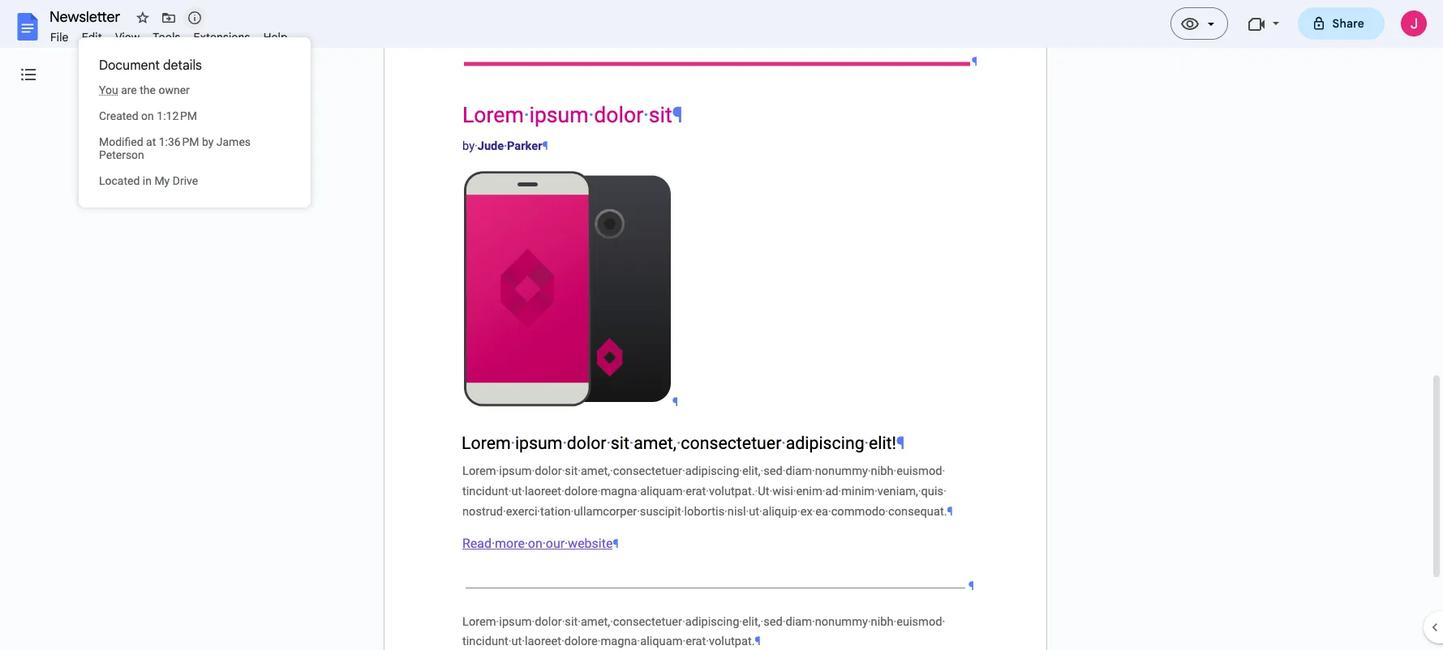 Task type: locate. For each thing, give the bounding box(es) containing it.
located
[[99, 174, 140, 187]]

created on 1:12 pm
[[99, 110, 197, 123]]

1:36 pm
[[159, 136, 199, 149]]

peterson
[[99, 149, 144, 161]]

by
[[202, 136, 214, 149]]

menu bar inside the menu bar banner
[[44, 21, 294, 48]]

document
[[99, 58, 160, 74]]

menu bar containing file
[[44, 21, 294, 48]]

menu bar
[[44, 21, 294, 48]]

document details
[[99, 58, 202, 74]]

located in my drive
[[99, 174, 198, 187]]

on
[[141, 110, 154, 123]]

help menu item
[[257, 28, 294, 47]]

drive
[[173, 174, 198, 187]]

the
[[140, 84, 156, 97]]

newsletter application
[[0, 0, 1444, 651]]

are
[[121, 84, 137, 97]]

james
[[216, 136, 251, 149]]

help
[[263, 30, 288, 45]]

menu bar banner
[[0, 0, 1444, 651]]

1:12 pm
[[157, 110, 197, 123]]

created
[[99, 110, 138, 123]]



Task type: vqa. For each thing, say whether or not it's contained in the screenshot.
the Required question Element related to third 'heading' from the bottom
no



Task type: describe. For each thing, give the bounding box(es) containing it.
owner
[[159, 84, 190, 97]]

newsletter
[[50, 8, 120, 26]]

newsletter element
[[44, 6, 1444, 32]]

share
[[1333, 16, 1365, 31]]

tools menu item
[[146, 28, 187, 47]]

share button
[[1298, 7, 1385, 40]]

file
[[50, 30, 69, 45]]

tools
[[153, 30, 181, 45]]

my
[[155, 174, 170, 187]]

at
[[146, 136, 156, 149]]

in
[[143, 174, 152, 187]]

file menu item
[[44, 28, 75, 47]]

modified
[[99, 136, 143, 149]]

modified at 1:36 pm by james peterson
[[99, 136, 251, 161]]

details
[[163, 58, 202, 74]]

Star checkbox
[[131, 6, 154, 29]]

you are the owner
[[99, 84, 190, 97]]

document details dialog
[[79, 37, 311, 208]]

you
[[99, 84, 118, 97]]



